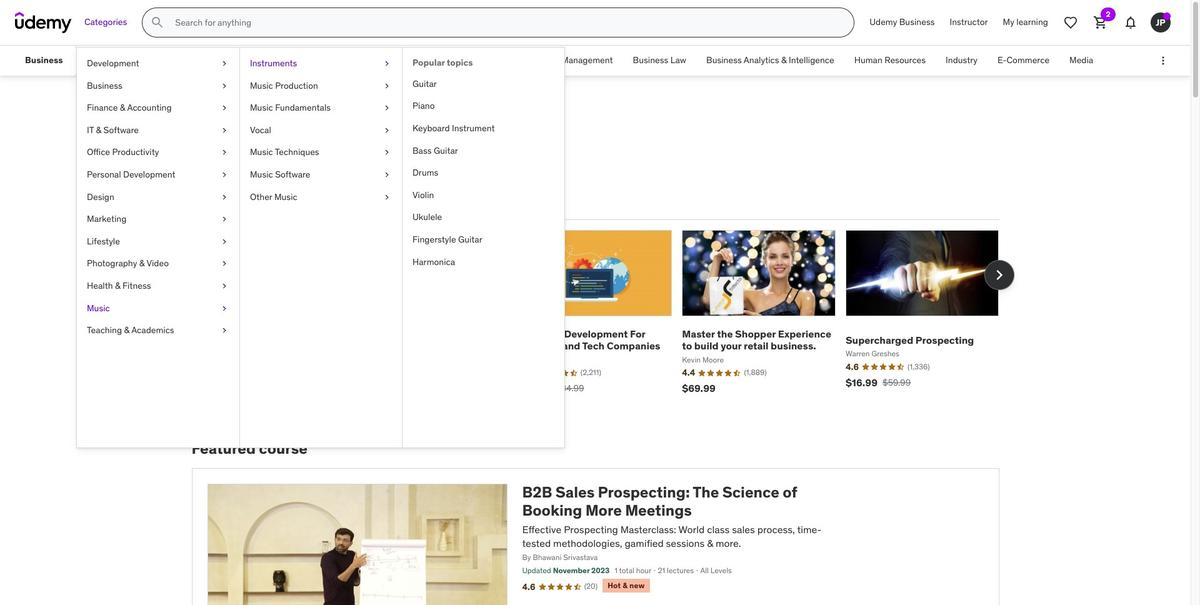 Task type: locate. For each thing, give the bounding box(es) containing it.
development inside the business development for startups and tech companies
[[564, 328, 628, 340]]

1 vertical spatial development
[[123, 169, 175, 180]]

personal development
[[87, 169, 175, 180]]

xsmall image
[[220, 58, 230, 70], [220, 80, 230, 92], [382, 102, 392, 114], [220, 124, 230, 137], [220, 147, 230, 159], [220, 236, 230, 248]]

& inside it & software "link"
[[96, 124, 101, 136]]

categories button
[[77, 8, 135, 38]]

class
[[707, 523, 730, 536]]

the
[[718, 328, 733, 340]]

other music link
[[240, 186, 402, 208]]

human resources
[[855, 55, 926, 66]]

finance & accounting
[[87, 102, 172, 113]]

shopping cart with 2 items image
[[1094, 15, 1109, 30]]

violin link
[[403, 184, 565, 207]]

software
[[104, 124, 139, 136], [275, 169, 311, 180]]

1 vertical spatial to
[[682, 340, 692, 352]]

xsmall image for development
[[220, 58, 230, 70]]

master
[[682, 328, 715, 340]]

xsmall image left instruments
[[220, 58, 230, 70]]

xsmall image inside the music fundamentals link
[[382, 102, 392, 114]]

my
[[1003, 16, 1015, 28]]

software up office productivity
[[104, 124, 139, 136]]

xsmall image for vocal
[[382, 124, 392, 137]]

communication
[[182, 55, 244, 66]]

2 vertical spatial development
[[564, 328, 628, 340]]

software inside it & software "link"
[[104, 124, 139, 136]]

media link
[[1060, 46, 1104, 76]]

production
[[275, 80, 318, 91]]

0 vertical spatial to
[[253, 159, 268, 179]]

teaching & academics
[[87, 325, 174, 336]]

& right it
[[96, 124, 101, 136]]

xsmall image inside music link
[[220, 302, 230, 315]]

srivastava
[[564, 553, 598, 563]]

xsmall image inside the "instruments" link
[[382, 58, 392, 70]]

to left get
[[253, 159, 268, 179]]

courses to get you started
[[192, 159, 380, 179]]

ukulele
[[413, 212, 442, 223]]

2023
[[592, 566, 610, 576]]

xsmall image down sales courses
[[220, 147, 230, 159]]

software down the techniques
[[275, 169, 311, 180]]

1 vertical spatial guitar
[[434, 145, 458, 156]]

sales right 'b2b'
[[556, 483, 595, 502]]

1 vertical spatial sales
[[556, 483, 595, 502]]

xsmall image for health & fitness
[[220, 280, 230, 292]]

1 horizontal spatial management
[[562, 55, 613, 66]]

& left "video"
[[139, 258, 145, 269]]

music down vocal
[[250, 147, 273, 158]]

1 horizontal spatial software
[[275, 169, 311, 180]]

management
[[264, 55, 316, 66], [562, 55, 613, 66]]

most popular button
[[192, 189, 260, 219]]

b2b sales prospecting: the science of booking more meetings effective prospecting masterclass: world class sales process, time- tested methodologies, gamified sessions & more. by bhawani srivastava
[[523, 483, 822, 563]]

instructor
[[950, 16, 988, 28]]

industry link
[[936, 46, 988, 76]]

business strategy
[[377, 55, 448, 66]]

& inside photography & video link
[[139, 258, 145, 269]]

techniques
[[275, 147, 319, 158]]

accounting
[[127, 102, 172, 113]]

most
[[194, 197, 218, 210]]

music down instruments
[[250, 80, 273, 91]]

jp
[[1156, 17, 1166, 28]]

prospecting inside b2b sales prospecting: the science of booking more meetings effective prospecting masterclass: world class sales process, time- tested methodologies, gamified sessions & more. by bhawani srivastava
[[564, 523, 618, 536]]

strategy
[[415, 55, 448, 66]]

& right "teaching"
[[124, 325, 130, 336]]

music software link
[[240, 164, 402, 186]]

xsmall image inside development link
[[220, 58, 230, 70]]

build
[[695, 340, 719, 352]]

development for personal
[[123, 169, 175, 180]]

business left 'analytics'
[[707, 55, 742, 66]]

instructor link
[[943, 8, 996, 38]]

fundamentals
[[275, 102, 331, 113]]

music for music production
[[250, 80, 273, 91]]

featured
[[192, 439, 256, 459]]

courses down the music production
[[248, 105, 330, 131]]

meetings
[[625, 501, 692, 520]]

xsmall image down most popular button
[[220, 236, 230, 248]]

marketing link
[[77, 208, 240, 231]]

xsmall image inside health & fitness link
[[220, 280, 230, 292]]

project management link
[[521, 46, 623, 76]]

design
[[87, 191, 114, 202]]

xsmall image for design
[[220, 191, 230, 203]]

music for music techniques
[[250, 147, 273, 158]]

sales inside b2b sales prospecting: the science of booking more meetings effective prospecting masterclass: world class sales process, time- tested methodologies, gamified sessions & more. by bhawani srivastava
[[556, 483, 595, 502]]

udemy image
[[15, 12, 72, 33]]

guitar for fingerstyle
[[458, 234, 483, 245]]

effective
[[523, 523, 562, 536]]

entrepreneurship link
[[84, 46, 172, 76]]

0 horizontal spatial management
[[264, 55, 316, 66]]

new
[[630, 581, 645, 590]]

xsmall image
[[382, 58, 392, 70], [382, 80, 392, 92], [220, 102, 230, 114], [382, 124, 392, 137], [382, 147, 392, 159], [220, 169, 230, 181], [382, 169, 392, 181], [220, 191, 230, 203], [382, 191, 392, 203], [220, 213, 230, 226], [220, 258, 230, 270], [220, 280, 230, 292], [220, 302, 230, 315], [220, 325, 230, 337]]

more
[[586, 501, 622, 520]]

1 management from the left
[[264, 55, 316, 66]]

guitar down ukulele link
[[458, 234, 483, 245]]

0 vertical spatial development
[[87, 58, 139, 69]]

0 vertical spatial sales
[[192, 105, 244, 131]]

and
[[563, 340, 581, 352]]

courses up most popular
[[192, 159, 250, 179]]

xsmall image for music fundamentals
[[382, 102, 392, 114]]

management up the music production
[[264, 55, 316, 66]]

& right 'analytics'
[[782, 55, 787, 66]]

2 vertical spatial guitar
[[458, 234, 483, 245]]

0 vertical spatial guitar
[[413, 78, 437, 89]]

& right finance at the left of the page
[[120, 102, 125, 113]]

0 horizontal spatial prospecting
[[564, 523, 618, 536]]

business link up accounting at the top
[[77, 75, 240, 97]]

1 vertical spatial software
[[275, 169, 311, 180]]

development for business
[[564, 328, 628, 340]]

& down class
[[707, 537, 714, 550]]

b2b
[[523, 483, 552, 502]]

sales
[[732, 523, 755, 536]]

xsmall image inside design link
[[220, 191, 230, 203]]

teaching & academics link
[[77, 320, 240, 342]]

learning
[[1017, 16, 1049, 28]]

business law
[[633, 55, 687, 66]]

development inside personal development link
[[123, 169, 175, 180]]

& for teaching & academics
[[124, 325, 130, 336]]

personal development link
[[77, 164, 240, 186]]

1 vertical spatial prospecting
[[564, 523, 618, 536]]

tested
[[523, 537, 551, 550]]

& right health
[[115, 280, 120, 291]]

it & software
[[87, 124, 139, 136]]

drums link
[[403, 162, 565, 184]]

xsmall image inside 'music techniques' link
[[382, 147, 392, 159]]

human
[[855, 55, 883, 66]]

& for finance & accounting
[[120, 102, 125, 113]]

to left build
[[682, 340, 692, 352]]

xsmall image inside finance & accounting link
[[220, 102, 230, 114]]

xsmall image for photography & video
[[220, 258, 230, 270]]

business strategy link
[[367, 46, 458, 76]]

xsmall image inside the office productivity link
[[220, 147, 230, 159]]

0 vertical spatial software
[[104, 124, 139, 136]]

submit search image
[[150, 15, 165, 30]]

guitar down popular
[[413, 78, 437, 89]]

& inside health & fitness link
[[115, 280, 120, 291]]

companies
[[607, 340, 661, 352]]

& inside business analytics & intelligence link
[[782, 55, 787, 66]]

0 horizontal spatial sales
[[192, 105, 244, 131]]

xsmall image for marketing
[[220, 213, 230, 226]]

xsmall image inside marketing 'link'
[[220, 213, 230, 226]]

business link
[[15, 46, 73, 76], [77, 75, 240, 97]]

lifestyle
[[87, 236, 120, 247]]

xsmall image inside teaching & academics link
[[220, 325, 230, 337]]

jp link
[[1146, 8, 1176, 38]]

& right hot
[[623, 581, 628, 590]]

1 horizontal spatial prospecting
[[916, 334, 975, 346]]

xsmall image for music
[[220, 302, 230, 315]]

xsmall image for business
[[220, 80, 230, 92]]

updated
[[523, 566, 551, 576]]

by
[[523, 553, 531, 563]]

sales left vocal
[[192, 105, 244, 131]]

management right project
[[562, 55, 613, 66]]

xsmall image for music techniques
[[382, 147, 392, 159]]

business link down the udemy 'image'
[[15, 46, 73, 76]]

to inside master the shopper experience to build your retail business.
[[682, 340, 692, 352]]

software inside music software link
[[275, 169, 311, 180]]

& inside teaching & academics link
[[124, 325, 130, 336]]

xsmall image inside "music production" link
[[382, 80, 392, 92]]

xsmall image inside vocal link
[[382, 124, 392, 137]]

xsmall image inside photography & video link
[[220, 258, 230, 270]]

all
[[701, 566, 709, 576]]

xsmall image inside business link
[[220, 80, 230, 92]]

xsmall image left piano
[[382, 102, 392, 114]]

guitar down "keyboard instrument" at the left top of page
[[434, 145, 458, 156]]

resources
[[885, 55, 926, 66]]

carousel element
[[192, 230, 1015, 410]]

xsmall image for office productivity
[[220, 147, 230, 159]]

& for health & fitness
[[115, 280, 120, 291]]

music software
[[250, 169, 311, 180]]

business left and in the left bottom of the page
[[519, 328, 562, 340]]

xsmall image for instruments
[[382, 58, 392, 70]]

business development for startups and tech companies
[[519, 328, 661, 352]]

featured course
[[192, 439, 308, 459]]

0 vertical spatial prospecting
[[916, 334, 975, 346]]

& inside finance & accounting link
[[120, 102, 125, 113]]

0 horizontal spatial software
[[104, 124, 139, 136]]

xsmall image inside music software link
[[382, 169, 392, 181]]

course
[[259, 439, 308, 459]]

xsmall image down communication "link"
[[220, 80, 230, 92]]

1 horizontal spatial sales
[[556, 483, 595, 502]]

e-commerce
[[998, 55, 1050, 66]]

get
[[272, 159, 296, 179]]

teaching
[[87, 325, 122, 336]]

the
[[693, 483, 719, 502]]

1 horizontal spatial business link
[[77, 75, 240, 97]]

xsmall image inside personal development link
[[220, 169, 230, 181]]

music up other on the left top
[[250, 169, 273, 180]]

1 horizontal spatial to
[[682, 340, 692, 352]]

you have alerts image
[[1164, 13, 1171, 20]]

entrepreneurship
[[94, 55, 162, 66]]

piano link
[[403, 95, 565, 118]]

development inside development link
[[87, 58, 139, 69]]

xsmall image inside lifestyle link
[[220, 236, 230, 248]]

business inside the business development for startups and tech companies
[[519, 328, 562, 340]]

startups
[[519, 340, 561, 352]]

xsmall image for other music
[[382, 191, 392, 203]]

xsmall image left vocal
[[220, 124, 230, 137]]

xsmall image inside other music link
[[382, 191, 392, 203]]

& for photography & video
[[139, 258, 145, 269]]

fitness
[[123, 280, 151, 291]]

xsmall image inside it & software "link"
[[220, 124, 230, 137]]

music up vocal
[[250, 102, 273, 113]]



Task type: describe. For each thing, give the bounding box(es) containing it.
supercharged prospecting link
[[846, 334, 975, 346]]

popular topics
[[413, 57, 473, 68]]

violin
[[413, 189, 434, 201]]

music down the music software
[[274, 191, 297, 202]]

lectures
[[667, 566, 694, 576]]

health & fitness link
[[77, 275, 240, 297]]

sessions
[[666, 537, 705, 550]]

supercharged
[[846, 334, 914, 346]]

wishlist image
[[1064, 15, 1079, 30]]

instruments element
[[402, 48, 565, 448]]

& inside b2b sales prospecting: the science of booking more meetings effective prospecting masterclass: world class sales process, time- tested methodologies, gamified sessions & more. by bhawani srivastava
[[707, 537, 714, 550]]

human resources link
[[845, 46, 936, 76]]

xsmall image for teaching & academics
[[220, 325, 230, 337]]

categories
[[84, 16, 127, 28]]

shopper
[[736, 328, 776, 340]]

retail
[[744, 340, 769, 352]]

instrument
[[452, 123, 495, 134]]

xsmall image for personal development
[[220, 169, 230, 181]]

xsmall image for it & software
[[220, 124, 230, 137]]

masterclass:
[[621, 523, 677, 536]]

business up finance at the left of the page
[[87, 80, 122, 91]]

finance & accounting link
[[77, 97, 240, 119]]

industry
[[946, 55, 978, 66]]

sales courses
[[192, 105, 330, 131]]

academics
[[131, 325, 174, 336]]

xsmall image for lifestyle
[[220, 236, 230, 248]]

process,
[[758, 523, 795, 536]]

Search for anything text field
[[173, 12, 839, 33]]

gamified
[[625, 537, 664, 550]]

harmonica
[[413, 256, 455, 267]]

experience
[[779, 328, 832, 340]]

video
[[147, 258, 169, 269]]

1
[[615, 566, 618, 576]]

music for music fundamentals
[[250, 102, 273, 113]]

commerce
[[1007, 55, 1050, 66]]

music production link
[[240, 75, 402, 97]]

bhawani
[[533, 553, 562, 563]]

more subcategory menu links image
[[1158, 54, 1170, 67]]

business.
[[771, 340, 817, 352]]

personal
[[87, 169, 121, 180]]

finance
[[87, 102, 118, 113]]

notifications image
[[1124, 15, 1139, 30]]

business left 'law'
[[633, 55, 669, 66]]

more.
[[716, 537, 741, 550]]

instruments link
[[240, 53, 402, 75]]

prospecting inside carousel element
[[916, 334, 975, 346]]

0 horizontal spatial to
[[253, 159, 268, 179]]

operations
[[468, 55, 511, 66]]

arrow pointing to subcategory menu links image
[[73, 46, 84, 76]]

law
[[671, 55, 687, 66]]

your
[[721, 340, 742, 352]]

next image
[[990, 265, 1010, 285]]

science
[[723, 483, 780, 502]]

development link
[[77, 53, 240, 75]]

november
[[553, 566, 590, 576]]

guitar for bass
[[434, 145, 458, 156]]

& for hot & new
[[623, 581, 628, 590]]

business analytics & intelligence
[[707, 55, 835, 66]]

total
[[619, 566, 635, 576]]

music production
[[250, 80, 318, 91]]

hot
[[608, 581, 621, 590]]

most popular
[[194, 197, 257, 210]]

bass
[[413, 145, 432, 156]]

business left arrow pointing to subcategory menu links 'icon'
[[25, 55, 63, 66]]

health
[[87, 280, 113, 291]]

fingerstyle
[[413, 234, 456, 245]]

master the shopper experience to build your retail business.
[[682, 328, 832, 352]]

4.6
[[523, 582, 536, 593]]

0 vertical spatial courses
[[248, 105, 330, 131]]

lifestyle link
[[77, 231, 240, 253]]

fingerstyle guitar
[[413, 234, 483, 245]]

media
[[1070, 55, 1094, 66]]

business analytics & intelligence link
[[697, 46, 845, 76]]

productivity
[[112, 147, 159, 158]]

communication link
[[172, 46, 254, 76]]

all levels
[[701, 566, 732, 576]]

xsmall image for music production
[[382, 80, 392, 92]]

xsmall image for finance & accounting
[[220, 102, 230, 114]]

you
[[299, 159, 325, 179]]

it & software link
[[77, 119, 240, 142]]

photography
[[87, 258, 137, 269]]

management link
[[254, 46, 326, 76]]

keyboard instrument
[[413, 123, 495, 134]]

xsmall image for music software
[[382, 169, 392, 181]]

2 management from the left
[[562, 55, 613, 66]]

business right udemy on the top of the page
[[900, 16, 935, 28]]

piano
[[413, 100, 435, 112]]

office
[[87, 147, 110, 158]]

music fundamentals link
[[240, 97, 402, 119]]

music techniques
[[250, 147, 319, 158]]

(20)
[[585, 582, 598, 591]]

my learning
[[1003, 16, 1049, 28]]

music for music software
[[250, 169, 273, 180]]

keyboard
[[413, 123, 450, 134]]

& for it & software
[[96, 124, 101, 136]]

bass guitar
[[413, 145, 458, 156]]

2
[[1107, 9, 1111, 19]]

topics
[[447, 57, 473, 68]]

0 horizontal spatial business link
[[15, 46, 73, 76]]

instruments
[[250, 58, 297, 69]]

2 link
[[1086, 8, 1116, 38]]

design link
[[77, 186, 240, 208]]

1 vertical spatial courses
[[192, 159, 250, 179]]

project
[[531, 55, 560, 66]]

other
[[250, 191, 272, 202]]

business left popular
[[377, 55, 413, 66]]

health & fitness
[[87, 280, 151, 291]]

music down health
[[87, 302, 110, 314]]



Task type: vqa. For each thing, say whether or not it's contained in the screenshot.
of
yes



